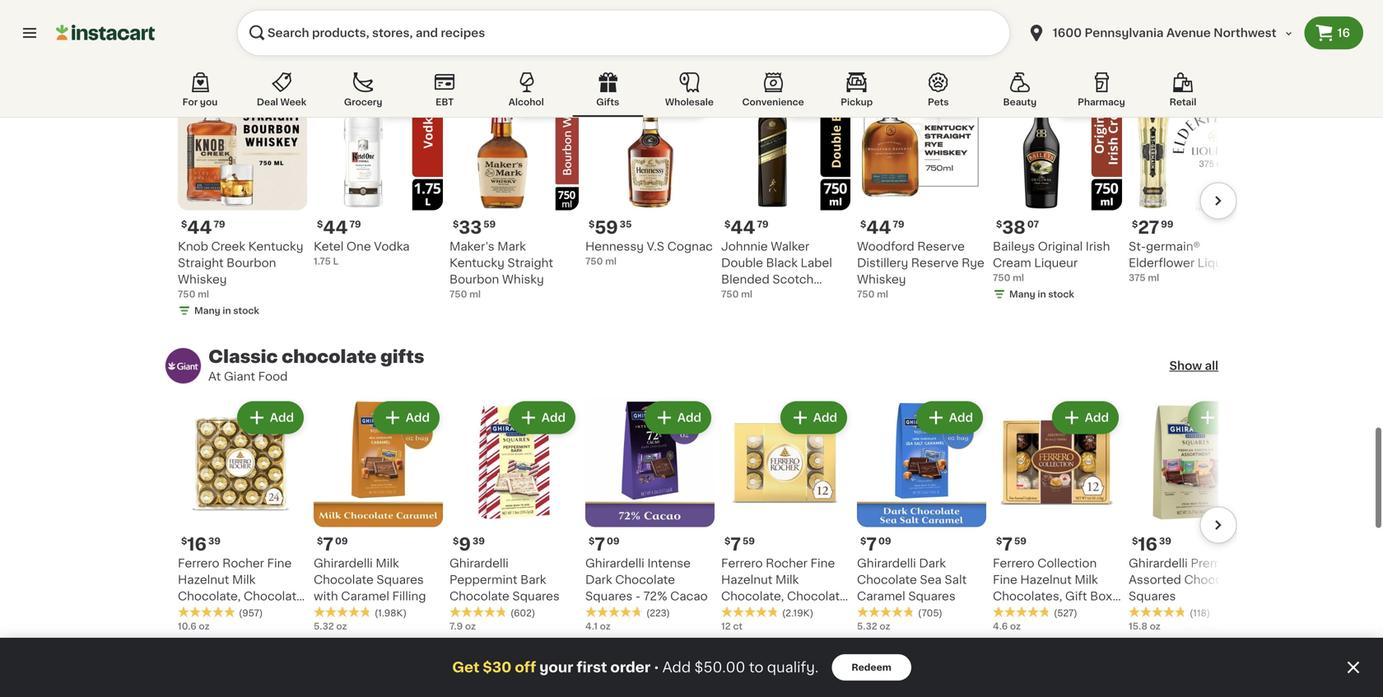 Task type: describe. For each thing, give the bounding box(es) containing it.
gifts button
[[573, 69, 644, 117]]

ml inside knob creek kentucky straight bourbon whiskey 750 ml
[[198, 263, 209, 272]]

pharmacy
[[1078, 98, 1126, 107]]

4.1
[[586, 595, 598, 604]]

Search field
[[237, 10, 1011, 56]]

5.32 oz for ghirardelli dark chocolate sea salt caramel squares
[[858, 595, 891, 604]]

grocery button
[[328, 69, 399, 117]]

you
[[200, 98, 218, 107]]

ghirardelli milk chocolate squares with caramel filling
[[314, 531, 426, 575]]

shelf
[[252, 4, 299, 21]]

add inside treatment tracker modal dialog
[[663, 661, 691, 675]]

with
[[314, 564, 338, 575]]

15.8 oz
[[1129, 595, 1161, 604]]

7.9 oz
[[450, 595, 476, 604]]

label
[[801, 230, 833, 242]]

1 ferrero rocher fine hazelnut milk chocolate, chocolate candy gift box from the left
[[178, 531, 304, 592]]

chocolate up (957)
[[244, 564, 304, 575]]

oz for ghirardelli dark chocolate sea salt caramel squares
[[880, 595, 891, 604]]

2 box from the left
[[788, 580, 810, 592]]

candy inside ferrero collection fine hazelnut milk chocolates, gift box, assorted coconut candy and chocolates
[[993, 597, 1032, 608]]

get
[[452, 661, 480, 675]]

add button for knob creek kentucky straight bourbon whiskey
[[239, 59, 302, 88]]

ml down blended
[[741, 263, 753, 272]]

get $30 off your first order • add $50.00 to qualify.
[[452, 661, 819, 675]]

$ for ghirardelli intense dark chocolate squares - 72% cacao
[[589, 510, 595, 519]]

product group containing 38
[[993, 54, 1123, 277]]

chocolate inside ghirardelli intense dark chocolate squares - 72% cacao
[[616, 547, 676, 559]]

(2.19k)
[[783, 582, 814, 591]]

pets
[[928, 98, 949, 107]]

10.6 oz
[[178, 595, 210, 604]]

16 39 for ferrero
[[187, 509, 221, 526]]

$ for knob creek kentucky straight bourbon whiskey
[[181, 193, 187, 202]]

alcohol
[[509, 98, 544, 107]]

ferrero for 10.6
[[178, 531, 220, 542]]

16 for ferrero rocher fine hazelnut milk chocolate, chocolate candy gift box
[[187, 509, 207, 526]]

4.1 oz
[[586, 595, 611, 604]]

fine for 10.6 oz
[[267, 531, 292, 542]]

black
[[767, 230, 798, 242]]

gift inside ferrero collection fine hazelnut milk chocolates, gift box, assorted coconut candy and chocolates
[[1066, 564, 1088, 575]]

44 79
[[323, 192, 361, 209]]

shop categories tab list
[[165, 69, 1219, 117]]

product group containing 33
[[450, 54, 579, 274]]

09 for ghirardelli dark chocolate sea salt caramel squares
[[879, 510, 892, 519]]

milk inside ferrero collection fine hazelnut milk chocolates, gift box, assorted coconut candy and chocolates
[[1075, 547, 1099, 559]]

ghirardelli premium assorted chocolate squares
[[1129, 531, 1245, 575]]

top-shelf liquor at metro wine & spirits
[[208, 4, 358, 38]]

caramel for filling
[[341, 564, 390, 575]]

1600
[[1053, 27, 1083, 39]]

creek
[[211, 214, 246, 225]]

convenience button
[[736, 69, 811, 117]]

09 for ghirardelli milk chocolate squares with caramel filling
[[335, 510, 348, 519]]

show all link
[[1170, 14, 1219, 30]]

(705)
[[919, 582, 943, 591]]

grocery
[[344, 98, 383, 107]]

baileys original irish cream liqueur 750 ml
[[993, 214, 1111, 255]]

one
[[347, 214, 371, 225]]

gifts
[[597, 98, 620, 107]]

st-
[[1129, 214, 1147, 225]]

16 for ghirardelli premium assorted chocolate squares
[[1139, 509, 1158, 526]]

add button for ghirardelli peppermint bark chocolate squares
[[511, 376, 574, 406]]

7 for ghirardelli dark chocolate sea salt caramel squares
[[867, 509, 877, 526]]

33 59
[[459, 192, 496, 209]]

39 for ghirardelli
[[1160, 510, 1172, 519]]

1 79 from the left
[[214, 193, 225, 202]]

•
[[654, 661, 659, 675]]

convenience
[[743, 98, 805, 107]]

750 inside maker's mark kentucky straight bourbon whisky 750 ml
[[450, 263, 467, 272]]

v.s
[[647, 214, 665, 225]]

top-
[[208, 4, 252, 21]]

7 for ghirardelli milk chocolate squares with caramel filling
[[323, 509, 334, 526]]

&
[[293, 27, 303, 38]]

oz for ferrero rocher fine hazelnut milk chocolate, chocolate candy gift box
[[199, 595, 210, 604]]

in for 07
[[1038, 263, 1047, 272]]

stock for 44
[[233, 279, 259, 288]]

chocolate inside ghirardelli dark chocolate sea salt caramel squares
[[858, 547, 918, 559]]

item carousel region containing 16
[[146, 371, 1259, 626]]

chocolates,
[[993, 564, 1063, 575]]

cognac
[[668, 214, 713, 225]]

750 ml
[[722, 263, 753, 272]]

irish
[[1086, 214, 1111, 225]]

salt
[[945, 547, 967, 559]]

12
[[722, 595, 731, 604]]

1 1600 pennsylvania avenue northwest button from the left
[[1017, 10, 1305, 56]]

to
[[749, 661, 764, 675]]

1600 pennsylvania avenue northwest
[[1053, 27, 1277, 39]]

at giant food
[[208, 344, 288, 355]]

wine
[[261, 27, 290, 38]]

7 for ghirardelli intense dark chocolate squares - 72% cacao
[[595, 509, 605, 526]]

for
[[183, 98, 198, 107]]

38 07
[[1003, 192, 1040, 209]]

straight for creek
[[178, 230, 224, 242]]

$ for woodford reserve distillery reserve rye whiskey
[[861, 193, 867, 202]]

750 inside hennessy v.s cognac 750 ml
[[586, 230, 603, 239]]

box,
[[1091, 564, 1116, 575]]

order
[[611, 661, 651, 675]]

2 rocher from the left
[[766, 531, 808, 542]]

maker's mark kentucky straight bourbon whisky 750 ml
[[450, 214, 554, 272]]

liquor
[[303, 4, 358, 21]]

1 vertical spatial reserve
[[912, 230, 959, 242]]

assorted inside ferrero collection fine hazelnut milk chocolates, gift box, assorted coconut candy and chocolates
[[993, 580, 1046, 592]]

spirits
[[306, 27, 342, 38]]

woodford
[[858, 214, 915, 225]]

0 horizontal spatial candy
[[178, 580, 216, 592]]

(1.98k)
[[375, 582, 407, 591]]

baileys
[[993, 214, 1036, 225]]

rye
[[962, 230, 985, 242]]

hazelnut for 4.6 oz
[[1021, 547, 1072, 559]]

pharmacy button
[[1067, 69, 1138, 117]]

milk up (957)
[[232, 547, 256, 559]]

5.32 for ghirardelli milk chocolate squares with caramel filling
[[314, 595, 334, 604]]

16 39 for ghirardelli
[[1139, 509, 1172, 526]]

dark inside ghirardelli dark chocolate sea salt caramel squares
[[920, 531, 947, 542]]

2 ferrero from the left
[[722, 531, 763, 542]]

ferrero for 4.6
[[993, 531, 1035, 542]]

ghirardelli for ghirardelli intense dark chocolate squares - 72% cacao
[[586, 531, 645, 542]]

stock for 07
[[1049, 263, 1075, 272]]

33
[[459, 192, 482, 209]]

treatment tracker modal dialog
[[0, 638, 1384, 698]]

off
[[515, 661, 536, 675]]

st-germain® elderflower liqueur 375 ml
[[1129, 214, 1242, 255]]

$ 7 09 for ghirardelli milk chocolate squares with caramel filling
[[317, 509, 348, 526]]

straight for mark
[[508, 230, 554, 242]]

avenue
[[1167, 27, 1212, 39]]

79 inside product 'group'
[[757, 193, 769, 202]]

chocolate up (2.19k)
[[788, 564, 848, 575]]

peppermint
[[450, 547, 518, 559]]

deal
[[257, 98, 278, 107]]

first
[[577, 661, 608, 675]]

add button for ferrero collection fine hazelnut milk chocolates, gift box, assorted coconut candy and chocolates
[[1054, 376, 1118, 406]]

oz for ghirardelli peppermint bark chocolate squares
[[465, 595, 476, 604]]

redeem
[[852, 664, 892, 673]]

deal week button
[[246, 69, 317, 117]]

ml inside "baileys original irish cream liqueur 750 ml"
[[1013, 246, 1025, 255]]

and
[[1035, 597, 1056, 608]]

72%
[[644, 564, 668, 575]]

2 39 from the left
[[473, 510, 485, 519]]

ml inside maker's mark kentucky straight bourbon whisky 750 ml
[[470, 263, 481, 272]]

add button for ferrero rocher fine hazelnut milk chocolate, chocolate candy gift box
[[239, 376, 302, 406]]

add button for ghirardelli dark chocolate sea salt caramel squares
[[918, 376, 982, 406]]

2 44 from the left
[[323, 192, 348, 209]]

1 box from the left
[[244, 580, 266, 592]]

dark inside ghirardelli intense dark chocolate squares - 72% cacao
[[586, 547, 613, 559]]

show all
[[1170, 16, 1219, 28]]

johnnie walker double black label blended scotch whisky
[[722, 214, 833, 275]]

woodford reserve distillery reserve rye whiskey 750 ml
[[858, 214, 985, 272]]

$ 7 09 for ghirardelli dark chocolate sea salt caramel squares
[[861, 509, 892, 526]]

retail
[[1170, 98, 1197, 107]]

2 at from the top
[[208, 344, 221, 355]]

maker's
[[450, 214, 495, 225]]

5.32 oz for ghirardelli milk chocolate squares with caramel filling
[[314, 595, 347, 604]]

scotch
[[773, 247, 814, 258]]

show
[[1170, 16, 1203, 28]]

4 79 from the left
[[893, 193, 905, 202]]

$ for st-germain® elderflower liqueur
[[1133, 193, 1139, 202]]

cream
[[993, 230, 1032, 242]]

milk inside ghirardelli milk chocolate squares with caramel filling
[[376, 531, 399, 542]]

4.6 oz
[[993, 595, 1022, 604]]

1 horizontal spatial gift
[[763, 580, 785, 592]]



Task type: vqa. For each thing, say whether or not it's contained in the screenshot.
'Woodford Reserve Distillery Reserve Rye Whiskey 750 Ml'
yes



Task type: locate. For each thing, give the bounding box(es) containing it.
1 horizontal spatial box
[[788, 580, 810, 592]]

squares for ghirardelli premium assorted chocolate squares
[[1129, 564, 1177, 575]]

many for 44
[[194, 279, 221, 288]]

0 vertical spatial kentucky
[[249, 214, 304, 225]]

0 horizontal spatial whiskey
[[178, 247, 227, 258]]

ferrero inside ferrero collection fine hazelnut milk chocolates, gift box, assorted coconut candy and chocolates
[[993, 531, 1035, 542]]

0 horizontal spatial many
[[194, 279, 221, 288]]

candy up 10.6 oz
[[178, 580, 216, 592]]

09 up ghirardelli dark chocolate sea salt caramel squares
[[879, 510, 892, 519]]

750 inside "baileys original irish cream liqueur 750 ml"
[[993, 246, 1011, 255]]

6 oz from the left
[[1011, 595, 1022, 604]]

1 vertical spatial in
[[223, 279, 231, 288]]

2 horizontal spatial 39
[[1160, 510, 1172, 519]]

in down knob creek kentucky straight bourbon whiskey 750 ml
[[223, 279, 231, 288]]

ghirardelli for ghirardelli peppermint bark chocolate squares
[[450, 531, 509, 542]]

whisky inside 'johnnie walker double black label blended scotch whisky'
[[722, 263, 764, 275]]

reserve up the rye
[[918, 214, 965, 225]]

2 horizontal spatial 09
[[879, 510, 892, 519]]

johnnie
[[722, 214, 768, 225]]

ferrero up chocolates,
[[993, 531, 1035, 542]]

3 79 from the left
[[757, 193, 769, 202]]

3 44 from the left
[[867, 192, 892, 209]]

in inside product 'group'
[[1038, 263, 1047, 272]]

2 chocolate, from the left
[[722, 564, 785, 575]]

1 horizontal spatial ferrero
[[722, 531, 763, 542]]

1 horizontal spatial chocolate,
[[722, 564, 785, 575]]

your
[[540, 661, 574, 675]]

chocolate down premium
[[1185, 547, 1245, 559]]

add button for hennessy v.s cognac
[[646, 59, 710, 88]]

0 horizontal spatial whisky
[[502, 247, 544, 258]]

squares inside ghirardelli intense dark chocolate squares - 72% cacao
[[586, 564, 633, 575]]

1 09 from the left
[[335, 510, 348, 519]]

straight down mark
[[508, 230, 554, 242]]

milk up box,
[[1075, 547, 1099, 559]]

35
[[620, 193, 632, 202]]

bourbon down maker's
[[450, 247, 499, 258]]

elderflower
[[1129, 230, 1195, 242]]

straight down knob at the left
[[178, 230, 224, 242]]

$ up knob at the left
[[181, 193, 187, 202]]

oz down ghirardelli dark chocolate sea salt caramel squares
[[880, 595, 891, 604]]

ml down knob at the left
[[198, 263, 209, 272]]

many down "cream"
[[1010, 263, 1036, 272]]

1 vertical spatial many in stock
[[194, 279, 259, 288]]

ml down maker's
[[470, 263, 481, 272]]

0 horizontal spatial kentucky
[[249, 214, 304, 225]]

filling
[[393, 564, 426, 575]]

2 horizontal spatial 7
[[867, 509, 877, 526]]

gift
[[1066, 564, 1088, 575], [219, 580, 241, 592], [763, 580, 785, 592]]

1.75
[[314, 230, 331, 239]]

squares down sea
[[909, 564, 956, 575]]

1 5.32 from the left
[[314, 595, 334, 604]]

44 for knob creek kentucky straight bourbon whiskey
[[187, 192, 212, 209]]

box
[[244, 580, 266, 592], [788, 580, 810, 592]]

ct
[[733, 595, 743, 604]]

many in stock down knob creek kentucky straight bourbon whiskey 750 ml
[[194, 279, 259, 288]]

in for 44
[[223, 279, 231, 288]]

whisky inside maker's mark kentucky straight bourbon whisky 750 ml
[[502, 247, 544, 258]]

1 chocolate, from the left
[[178, 564, 241, 575]]

1 horizontal spatial hazelnut
[[722, 547, 773, 559]]

1 horizontal spatial whiskey
[[858, 247, 907, 258]]

all
[[1206, 16, 1219, 28]]

750 down distillery
[[858, 263, 875, 272]]

0 horizontal spatial box
[[244, 580, 266, 592]]

product group
[[178, 54, 307, 294], [314, 54, 443, 241], [450, 54, 579, 274], [586, 54, 715, 241], [722, 54, 851, 275], [858, 54, 987, 274], [993, 54, 1123, 277], [1129, 54, 1259, 257], [178, 371, 307, 606], [314, 371, 443, 606], [450, 371, 579, 606], [586, 371, 715, 606], [722, 371, 851, 606], [858, 371, 987, 606], [993, 371, 1123, 625], [1129, 371, 1259, 606]]

09 for ghirardelli intense dark chocolate squares - 72% cacao
[[607, 510, 620, 519]]

chocolate inside ghirardelli milk chocolate squares with caramel filling
[[314, 547, 374, 559]]

7 oz from the left
[[1150, 595, 1161, 604]]

many in stock down "baileys original irish cream liqueur 750 ml"
[[1010, 263, 1075, 272]]

retail button
[[1148, 69, 1219, 117]]

add button for woodford reserve distillery reserve rye whiskey
[[918, 59, 982, 88]]

-
[[636, 564, 641, 575]]

0 vertical spatial at
[[208, 27, 221, 38]]

bourbon inside knob creek kentucky straight bourbon whiskey 750 ml
[[227, 230, 276, 242]]

0 horizontal spatial straight
[[178, 230, 224, 242]]

$ 7 09 up ghirardelli dark chocolate sea salt caramel squares
[[861, 509, 892, 526]]

squares inside ghirardelli milk chocolate squares with caramel filling
[[377, 547, 424, 559]]

750 down maker's
[[450, 263, 467, 272]]

5.32 down ghirardelli dark chocolate sea salt caramel squares
[[858, 595, 878, 604]]

2 16 39 from the left
[[1139, 509, 1172, 526]]

intense
[[648, 531, 691, 542]]

0 vertical spatial item carousel region
[[146, 54, 1259, 294]]

caramel inside ghirardelli dark chocolate sea salt caramel squares
[[858, 564, 906, 575]]

caramel inside ghirardelli milk chocolate squares with caramel filling
[[341, 564, 390, 575]]

07
[[1028, 193, 1040, 202]]

0 horizontal spatial 16
[[187, 509, 207, 526]]

progress bar
[[165, 652, 1219, 698]]

distillery
[[858, 230, 909, 242]]

750 down "cream"
[[993, 246, 1011, 255]]

16 39
[[187, 509, 221, 526], [1139, 509, 1172, 526]]

5 ghirardelli from the left
[[1129, 531, 1189, 542]]

7.9
[[450, 595, 463, 604]]

deal week
[[257, 98, 307, 107]]

38
[[1003, 192, 1026, 209]]

1 whiskey from the left
[[178, 247, 227, 258]]

hazelnut for 10.6 oz
[[178, 547, 229, 559]]

3 ghirardelli from the left
[[586, 531, 645, 542]]

ml right "375"
[[1149, 246, 1160, 255]]

2 horizontal spatial $ 7 09
[[861, 509, 892, 526]]

$ 44 79 for woodford reserve distillery reserve rye whiskey
[[861, 192, 905, 209]]

2 79 from the left
[[350, 193, 361, 202]]

0 horizontal spatial $ 44 79
[[181, 192, 225, 209]]

44 up the woodford
[[867, 192, 892, 209]]

1 horizontal spatial in
[[1038, 263, 1047, 272]]

44 up knob at the left
[[187, 192, 212, 209]]

kentucky inside knob creek kentucky straight bourbon whiskey 750 ml
[[249, 214, 304, 225]]

(602)
[[511, 582, 536, 591]]

chocolate inside "ghirardelli peppermint bark chocolate squares"
[[450, 564, 510, 575]]

0 vertical spatial assorted
[[1129, 547, 1182, 559]]

squares left -
[[586, 564, 633, 575]]

0 horizontal spatial rocher
[[223, 531, 264, 542]]

add button for baileys original irish cream liqueur
[[1054, 59, 1118, 88]]

giant
[[224, 344, 255, 355]]

bourbon down creek
[[227, 230, 276, 242]]

1 vertical spatial whisky
[[722, 263, 764, 275]]

0 horizontal spatial 5.32 oz
[[314, 595, 347, 604]]

5 oz from the left
[[880, 595, 891, 604]]

750 down blended
[[722, 263, 739, 272]]

2 ferrero rocher fine hazelnut milk chocolate, chocolate candy gift box from the left
[[722, 531, 848, 592]]

ghirardelli for ghirardelli premium assorted chocolate squares
[[1129, 531, 1189, 542]]

0 horizontal spatial $ 7 09
[[317, 509, 348, 526]]

3 09 from the left
[[879, 510, 892, 519]]

hazelnut up 10.6 oz
[[178, 547, 229, 559]]

chocolate left sea
[[858, 547, 918, 559]]

1600 pennsylvania avenue northwest button
[[1017, 10, 1305, 56], [1027, 10, 1295, 56]]

2 horizontal spatial fine
[[993, 547, 1018, 559]]

0 horizontal spatial many in stock
[[194, 279, 259, 288]]

squares down bark at the bottom left
[[513, 564, 560, 575]]

hazelnut up the ct
[[722, 547, 773, 559]]

1 hazelnut from the left
[[178, 547, 229, 559]]

1 horizontal spatial liqueur
[[1198, 230, 1242, 242]]

0 vertical spatial in
[[1038, 263, 1047, 272]]

0 horizontal spatial gift
[[219, 580, 241, 592]]

milk up (2.19k)
[[776, 547, 799, 559]]

oz right 7.9
[[465, 595, 476, 604]]

2 09 from the left
[[607, 510, 620, 519]]

ghirardelli dark chocolate sea salt caramel squares
[[858, 531, 967, 575]]

hennessy v.s cognac 750 ml
[[586, 214, 713, 239]]

chocolate down peppermint
[[450, 564, 510, 575]]

many inside product 'group'
[[1010, 263, 1036, 272]]

1 horizontal spatial many in stock
[[1010, 263, 1075, 272]]

3 hazelnut from the left
[[1021, 547, 1072, 559]]

hazelnut inside ferrero collection fine hazelnut milk chocolates, gift box, assorted coconut candy and chocolates
[[1021, 547, 1072, 559]]

ghirardelli intense dark chocolate squares - 72% cacao
[[586, 531, 708, 575]]

0 horizontal spatial in
[[223, 279, 231, 288]]

at down top-
[[208, 27, 221, 38]]

ferrero up the ct
[[722, 531, 763, 542]]

2 caramel from the left
[[858, 564, 906, 575]]

kentucky for mark
[[450, 230, 505, 242]]

fine inside ferrero collection fine hazelnut milk chocolates, gift box, assorted coconut candy and chocolates
[[993, 547, 1018, 559]]

1 horizontal spatial 16 39
[[1139, 509, 1172, 526]]

$ 44 79
[[181, 192, 225, 209], [861, 192, 905, 209]]

1 oz from the left
[[199, 595, 210, 604]]

1 horizontal spatial many
[[1010, 263, 1036, 272]]

750 down hennessy
[[586, 230, 603, 239]]

1 39 from the left
[[208, 510, 221, 519]]

bourbon inside maker's mark kentucky straight bourbon whisky 750 ml
[[450, 247, 499, 258]]

0 horizontal spatial caramel
[[341, 564, 390, 575]]

1 horizontal spatial kentucky
[[450, 230, 505, 242]]

squares for ghirardelli peppermint bark chocolate squares
[[513, 564, 560, 575]]

oz for ghirardelli intense dark chocolate squares - 72% cacao
[[600, 595, 611, 604]]

0 horizontal spatial assorted
[[993, 580, 1046, 592]]

1 horizontal spatial rocher
[[766, 531, 808, 542]]

many for 07
[[1010, 263, 1036, 272]]

whiskey inside knob creek kentucky straight bourbon whiskey 750 ml
[[178, 247, 227, 258]]

assorted inside ghirardelli premium assorted chocolate squares
[[1129, 547, 1182, 559]]

$ for ghirardelli milk chocolate squares with caramel filling
[[317, 510, 323, 519]]

$ 7 09
[[317, 509, 348, 526], [589, 509, 620, 526], [861, 509, 892, 526]]

(223)
[[647, 582, 670, 591]]

3 7 from the left
[[867, 509, 877, 526]]

0 vertical spatial bourbon
[[227, 230, 276, 242]]

1 horizontal spatial 39
[[473, 510, 485, 519]]

750 inside knob creek kentucky straight bourbon whiskey 750 ml
[[178, 263, 196, 272]]

1 horizontal spatial candy
[[722, 580, 760, 592]]

product group containing 27
[[1129, 54, 1259, 257]]

1 vertical spatial assorted
[[993, 580, 1046, 592]]

bourbon for mark
[[450, 247, 499, 258]]

2 item carousel region from the top
[[146, 371, 1259, 626]]

0 horizontal spatial fine
[[267, 531, 292, 542]]

2 7 from the left
[[595, 509, 605, 526]]

many in stock inside product 'group'
[[1010, 263, 1075, 272]]

oz
[[199, 595, 210, 604], [336, 595, 347, 604], [465, 595, 476, 604], [600, 595, 611, 604], [880, 595, 891, 604], [1011, 595, 1022, 604], [1150, 595, 1161, 604]]

1 vertical spatial dark
[[586, 547, 613, 559]]

ml down "cream"
[[1013, 246, 1025, 255]]

pickup button
[[822, 69, 893, 117]]

2 liqueur from the left
[[1198, 230, 1242, 242]]

0 vertical spatial many in stock
[[1010, 263, 1075, 272]]

ebt button
[[410, 69, 480, 117]]

5.32 for ghirardelli dark chocolate sea salt caramel squares
[[858, 595, 878, 604]]

squares up '15.8 oz' at bottom right
[[1129, 564, 1177, 575]]

$ for ghirardelli dark chocolate sea salt caramel squares
[[861, 510, 867, 519]]

1 horizontal spatial straight
[[508, 230, 554, 242]]

liqueur inside st-germain® elderflower liqueur 375 ml
[[1198, 230, 1242, 242]]

1 horizontal spatial bourbon
[[450, 247, 499, 258]]

pennsylvania
[[1085, 27, 1164, 39]]

10.6
[[178, 595, 197, 604]]

whiskey for reserve
[[858, 247, 907, 258]]

oz right 15.8
[[1150, 595, 1161, 604]]

0 horizontal spatial 44
[[187, 192, 212, 209]]

at
[[208, 27, 221, 38], [208, 344, 221, 355]]

5.32 down with
[[314, 595, 334, 604]]

chocolate inside ghirardelli premium assorted chocolate squares
[[1185, 547, 1245, 559]]

1 liqueur from the left
[[1035, 230, 1078, 242]]

chocolate, up the ct
[[722, 564, 785, 575]]

item carousel region
[[146, 54, 1259, 294], [146, 371, 1259, 626]]

knob creek kentucky straight bourbon whiskey 750 ml
[[178, 214, 304, 272]]

1 horizontal spatial caramel
[[858, 564, 906, 575]]

ghirardelli for ghirardelli dark chocolate sea salt caramel squares
[[858, 531, 917, 542]]

candy up chocolates
[[993, 597, 1032, 608]]

1 ghirardelli from the left
[[314, 531, 373, 542]]

0 horizontal spatial 7
[[323, 509, 334, 526]]

liqueur down germain® at the top of page
[[1198, 230, 1242, 242]]

79 up the woodford
[[893, 193, 905, 202]]

squares for ghirardelli intense dark chocolate squares - 72% cacao
[[586, 564, 633, 575]]

2 whiskey from the left
[[858, 247, 907, 258]]

1 vertical spatial stock
[[233, 279, 259, 288]]

fine for 4.6 oz
[[993, 547, 1018, 559]]

$30
[[483, 661, 512, 675]]

assorted up '15.8 oz' at bottom right
[[1129, 547, 1182, 559]]

ghirardelli inside ghirardelli dark chocolate sea salt caramel squares
[[858, 531, 917, 542]]

squares inside ghirardelli premium assorted chocolate squares
[[1129, 564, 1177, 575]]

liqueur
[[1035, 230, 1078, 242], [1198, 230, 1242, 242]]

0 horizontal spatial 16 39
[[187, 509, 221, 526]]

metro
[[224, 27, 258, 38]]

reserve
[[918, 214, 965, 225], [912, 230, 959, 242]]

2 oz from the left
[[336, 595, 347, 604]]

oz for ghirardelli milk chocolate squares with caramel filling
[[336, 595, 347, 604]]

0 horizontal spatial stock
[[233, 279, 259, 288]]

caramel for squares
[[858, 564, 906, 575]]

★★★★★
[[178, 580, 236, 591], [178, 580, 236, 591], [314, 580, 372, 591], [314, 580, 372, 591], [450, 580, 507, 591], [450, 580, 507, 591], [586, 580, 643, 591], [586, 580, 643, 591], [722, 580, 779, 591], [722, 580, 779, 591], [858, 580, 915, 591], [858, 580, 915, 591], [993, 580, 1051, 591], [993, 580, 1051, 591], [1129, 580, 1187, 591], [1129, 580, 1187, 591]]

79 inside 44 79
[[350, 193, 361, 202]]

at inside top-shelf liquor at metro wine & spirits
[[208, 27, 221, 38]]

$ up ghirardelli dark chocolate sea salt caramel squares
[[861, 510, 867, 519]]

premium
[[1191, 531, 1243, 542]]

reserve left the rye
[[912, 230, 959, 242]]

7 up ghirardelli intense dark chocolate squares - 72% cacao
[[595, 509, 605, 526]]

1 vertical spatial kentucky
[[450, 230, 505, 242]]

liqueur inside "baileys original irish cream liqueur 750 ml"
[[1035, 230, 1078, 242]]

ferrero up 10.6 oz
[[178, 531, 220, 542]]

2 $ 7 09 from the left
[[589, 509, 620, 526]]

1 16 39 from the left
[[187, 509, 221, 526]]

1 horizontal spatial $ 7 09
[[589, 509, 620, 526]]

beauty
[[1004, 98, 1037, 107]]

1 vertical spatial at
[[208, 344, 221, 355]]

item carousel region containing 44
[[146, 54, 1259, 294]]

1 horizontal spatial fine
[[811, 531, 836, 542]]

whisky down mark
[[502, 247, 544, 258]]

0 vertical spatial whisky
[[502, 247, 544, 258]]

1 horizontal spatial 7
[[595, 509, 605, 526]]

1 horizontal spatial dark
[[920, 531, 947, 542]]

1 horizontal spatial ferrero rocher fine hazelnut milk chocolate, chocolate candy gift box
[[722, 531, 848, 592]]

ghirardelli for ghirardelli milk chocolate squares with caramel filling
[[314, 531, 373, 542]]

79 up one
[[350, 193, 361, 202]]

ghirardelli inside ghirardelli premium assorted chocolate squares
[[1129, 531, 1189, 542]]

5.32 oz down ghirardelli dark chocolate sea salt caramel squares
[[858, 595, 891, 604]]

4 oz from the left
[[600, 595, 611, 604]]

39 for ferrero
[[208, 510, 221, 519]]

0 vertical spatial dark
[[920, 531, 947, 542]]

rocher up (2.19k)
[[766, 531, 808, 542]]

$ up with
[[317, 510, 323, 519]]

1 vertical spatial many
[[194, 279, 221, 288]]

0 horizontal spatial bourbon
[[227, 230, 276, 242]]

1 7 from the left
[[323, 509, 334, 526]]

in
[[1038, 263, 1047, 272], [223, 279, 231, 288]]

squares up filling
[[377, 547, 424, 559]]

add button for ghirardelli milk chocolate squares with caramel filling
[[375, 376, 438, 406]]

750 inside woodford reserve distillery reserve rye whiskey 750 ml
[[858, 263, 875, 272]]

$ up the woodford
[[861, 193, 867, 202]]

ml inside hennessy v.s cognac 750 ml
[[606, 230, 617, 239]]

2 straight from the left
[[508, 230, 554, 242]]

$7.59 element
[[993, 507, 1123, 528]]

0 vertical spatial many
[[1010, 263, 1036, 272]]

kentucky for creek
[[249, 214, 304, 225]]

750 down knob at the left
[[178, 263, 196, 272]]

ghirardelli inside ghirardelli milk chocolate squares with caramel filling
[[314, 531, 373, 542]]

whisky down blended
[[722, 263, 764, 275]]

2 1600 pennsylvania avenue northwest button from the left
[[1027, 10, 1295, 56]]

4.6
[[993, 595, 1009, 604]]

2 ghirardelli from the left
[[450, 531, 509, 542]]

whiskey down knob at the left
[[178, 247, 227, 258]]

$ 7 09 for ghirardelli intense dark chocolate squares - 72% cacao
[[589, 509, 620, 526]]

chocolate,
[[178, 564, 241, 575], [722, 564, 785, 575]]

None search field
[[237, 10, 1011, 56]]

bourbon for creek
[[227, 230, 276, 242]]

ferrero rocher fine hazelnut milk chocolate, chocolate candy gift box up the ct
[[722, 531, 848, 592]]

squares
[[377, 547, 424, 559], [513, 564, 560, 575], [586, 564, 633, 575], [909, 564, 956, 575], [1129, 564, 1177, 575]]

16 inside button
[[1338, 27, 1351, 39]]

0 horizontal spatial liqueur
[[1035, 230, 1078, 242]]

many in stock for 44
[[194, 279, 259, 288]]

ferrero
[[178, 531, 220, 542], [722, 531, 763, 542], [993, 531, 1035, 542]]

1 vertical spatial item carousel region
[[146, 371, 1259, 626]]

1 horizontal spatial whisky
[[722, 263, 764, 275]]

dark up 4.1 oz
[[586, 547, 613, 559]]

3 $ 7 09 from the left
[[861, 509, 892, 526]]

0 horizontal spatial 5.32
[[314, 595, 334, 604]]

0 horizontal spatial 39
[[208, 510, 221, 519]]

whiskey inside woodford reserve distillery reserve rye whiskey 750 ml
[[858, 247, 907, 258]]

3 ferrero from the left
[[993, 531, 1035, 542]]

0 vertical spatial stock
[[1049, 263, 1075, 272]]

redeem button
[[832, 655, 912, 681]]

5.32 oz down with
[[314, 595, 347, 604]]

whiskey down distillery
[[858, 247, 907, 258]]

oz down with
[[336, 595, 347, 604]]

2 horizontal spatial 16
[[1338, 27, 1351, 39]]

1 44 from the left
[[187, 192, 212, 209]]

1 5.32 oz from the left
[[314, 595, 347, 604]]

0 horizontal spatial ferrero rocher fine hazelnut milk chocolate, chocolate candy gift box
[[178, 531, 304, 592]]

1 horizontal spatial assorted
[[1129, 547, 1182, 559]]

hennessy
[[586, 214, 644, 225]]

add
[[270, 68, 294, 79], [678, 68, 702, 79], [950, 68, 974, 79], [1086, 68, 1110, 79], [270, 385, 294, 397], [406, 385, 430, 397], [542, 385, 566, 397], [678, 385, 702, 397], [814, 385, 838, 397], [950, 385, 974, 397], [1086, 385, 1110, 397], [663, 661, 691, 675]]

giant food image
[[165, 320, 202, 357]]

ferrero collection fine hazelnut milk chocolates, gift box, assorted coconut candy and chocolates
[[993, 531, 1116, 625]]

79 up creek
[[214, 193, 225, 202]]

44
[[187, 192, 212, 209], [323, 192, 348, 209], [867, 192, 892, 209]]

2 horizontal spatial hazelnut
[[1021, 547, 1072, 559]]

2 hazelnut from the left
[[722, 547, 773, 559]]

$ up "st-"
[[1133, 193, 1139, 202]]

ml down hennessy
[[606, 230, 617, 239]]

59
[[484, 193, 496, 202]]

oz right '4.1'
[[600, 595, 611, 604]]

many in stock for 07
[[1010, 263, 1075, 272]]

mark
[[498, 214, 526, 225]]

09 up ghirardelli intense dark chocolate squares - 72% cacao
[[607, 510, 620, 519]]

1 at from the top
[[208, 27, 221, 38]]

1 vertical spatial bourbon
[[450, 247, 499, 258]]

stock down knob creek kentucky straight bourbon whiskey 750 ml
[[233, 279, 259, 288]]

3 39 from the left
[[1160, 510, 1172, 519]]

$ 44 79 up knob at the left
[[181, 192, 225, 209]]

whiskey for straight
[[178, 247, 227, 258]]

knob
[[178, 214, 208, 225]]

0 horizontal spatial chocolate,
[[178, 564, 241, 575]]

add button
[[239, 59, 302, 88], [646, 59, 710, 88], [918, 59, 982, 88], [1054, 59, 1118, 88], [239, 376, 302, 406], [375, 376, 438, 406], [511, 376, 574, 406], [646, 376, 710, 406], [782, 376, 846, 406], [918, 376, 982, 406], [1054, 376, 1118, 406]]

for you
[[183, 98, 218, 107]]

0 horizontal spatial hazelnut
[[178, 547, 229, 559]]

dark up sea
[[920, 531, 947, 542]]

ebt
[[436, 98, 454, 107]]

2 horizontal spatial ferrero
[[993, 531, 1035, 542]]

0 vertical spatial reserve
[[918, 214, 965, 225]]

1 horizontal spatial 09
[[607, 510, 620, 519]]

straight inside maker's mark kentucky straight bourbon whisky 750 ml
[[508, 230, 554, 242]]

750
[[586, 230, 603, 239], [993, 246, 1011, 255], [178, 263, 196, 272], [450, 263, 467, 272], [722, 263, 739, 272], [858, 263, 875, 272]]

7 up ghirardelli dark chocolate sea salt caramel squares
[[867, 509, 877, 526]]

1 straight from the left
[[178, 230, 224, 242]]

chocolate up with
[[314, 547, 374, 559]]

1 horizontal spatial stock
[[1049, 263, 1075, 272]]

375
[[1129, 246, 1146, 255]]

5.32 oz
[[314, 595, 347, 604], [858, 595, 891, 604]]

stock down "baileys original irish cream liqueur 750 ml"
[[1049, 263, 1075, 272]]

instacart image
[[56, 23, 155, 43]]

1 horizontal spatial 44
[[323, 192, 348, 209]]

many down knob creek kentucky straight bourbon whiskey 750 ml
[[194, 279, 221, 288]]

liqueur down original
[[1035, 230, 1078, 242]]

0 horizontal spatial ferrero
[[178, 531, 220, 542]]

oz for ferrero collection fine hazelnut milk chocolates, gift box, assorted coconut candy and chocolates
[[1011, 595, 1022, 604]]

candy up the ct
[[722, 580, 760, 592]]

44 up ketel
[[323, 192, 348, 209]]

27
[[1139, 192, 1160, 209]]

3 oz from the left
[[465, 595, 476, 604]]

ml inside woodford reserve distillery reserve rye whiskey 750 ml
[[877, 263, 889, 272]]

assorted up 4.6 oz
[[993, 580, 1046, 592]]

1 caramel from the left
[[341, 564, 390, 575]]

ketel one vodka 1.75 l
[[314, 214, 410, 239]]

$ 7 09 up ghirardelli milk chocolate squares with caramel filling
[[317, 509, 348, 526]]

$ 7 09 up ghirardelli intense dark chocolate squares - 72% cacao
[[589, 509, 620, 526]]

ml inside st-germain® elderflower liqueur 375 ml
[[1149, 246, 1160, 255]]

straight inside knob creek kentucky straight bourbon whiskey 750 ml
[[178, 230, 224, 242]]

ghirardelli inside ghirardelli intense dark chocolate squares - 72% cacao
[[586, 531, 645, 542]]

0 horizontal spatial dark
[[586, 547, 613, 559]]

milk up filling
[[376, 531, 399, 542]]

2 $ 44 79 from the left
[[861, 192, 905, 209]]

1 $ 44 79 from the left
[[181, 192, 225, 209]]

0 horizontal spatial 09
[[335, 510, 348, 519]]

squares inside ghirardelli dark chocolate sea salt caramel squares
[[909, 564, 956, 575]]

$ 44 79 up the woodford
[[861, 192, 905, 209]]

wholesale button
[[654, 69, 725, 117]]

$ 44 79 for knob creek kentucky straight bourbon whiskey
[[181, 192, 225, 209]]

alcohol button
[[491, 69, 562, 117]]

44 for woodford reserve distillery reserve rye whiskey
[[867, 192, 892, 209]]

1 rocher from the left
[[223, 531, 264, 542]]

2 horizontal spatial candy
[[993, 597, 1032, 608]]

2 5.32 from the left
[[858, 595, 878, 604]]

2 horizontal spatial gift
[[1066, 564, 1088, 575]]

stock
[[1049, 263, 1075, 272], [233, 279, 259, 288]]

1 horizontal spatial 16
[[1139, 509, 1158, 526]]

product group containing johnnie walker double black label blended scotch whisky
[[722, 54, 851, 275]]

1 horizontal spatial $ 44 79
[[861, 192, 905, 209]]

add button for ghirardelli intense dark chocolate squares - 72% cacao
[[646, 376, 710, 406]]

1 item carousel region from the top
[[146, 54, 1259, 294]]

ferrero rocher fine hazelnut milk chocolate, chocolate candy gift box up 10.6 oz
[[178, 531, 304, 592]]

$ 27 99
[[1133, 192, 1174, 209]]

kentucky inside maker's mark kentucky straight bourbon whisky 750 ml
[[450, 230, 505, 242]]

1 ferrero from the left
[[178, 531, 220, 542]]

for you button
[[165, 69, 236, 117]]

chocolate, up 10.6 oz
[[178, 564, 241, 575]]

2 horizontal spatial 44
[[867, 192, 892, 209]]

16 button
[[1305, 16, 1364, 49]]

hazelnut up chocolates,
[[1021, 547, 1072, 559]]

ghirardelli peppermint bark chocolate squares
[[450, 531, 560, 575]]

ferrero rocher fine hazelnut milk chocolate, chocolate candy gift box
[[178, 531, 304, 592], [722, 531, 848, 592]]

2 5.32 oz from the left
[[858, 595, 891, 604]]

kentucky
[[249, 214, 304, 225], [450, 230, 505, 242]]

1 horizontal spatial 5.32
[[858, 595, 878, 604]]

oz for ghirardelli premium assorted chocolate squares
[[1150, 595, 1161, 604]]

16
[[1338, 27, 1351, 39], [187, 509, 207, 526], [1139, 509, 1158, 526]]

7 up with
[[323, 509, 334, 526]]

germain®
[[1147, 214, 1201, 225]]

in down "baileys original irish cream liqueur 750 ml"
[[1038, 263, 1047, 272]]

bourbon
[[227, 230, 276, 242], [450, 247, 499, 258]]

oz right 4.6
[[1011, 595, 1022, 604]]

1 $ 7 09 from the left
[[317, 509, 348, 526]]

79 up 'johnnie'
[[757, 193, 769, 202]]

4 ghirardelli from the left
[[858, 531, 917, 542]]

$ up ghirardelli intense dark chocolate squares - 72% cacao
[[589, 510, 595, 519]]

1 horizontal spatial 5.32 oz
[[858, 595, 891, 604]]

add inside product 'group'
[[1086, 68, 1110, 79]]

kentucky right creek
[[249, 214, 304, 225]]

ghirardelli inside "ghirardelli peppermint bark chocolate squares"
[[450, 531, 509, 542]]

$ inside $ 27 99
[[1133, 193, 1139, 202]]

squares inside "ghirardelli peppermint bark chocolate squares"
[[513, 564, 560, 575]]

sea
[[921, 547, 942, 559]]



